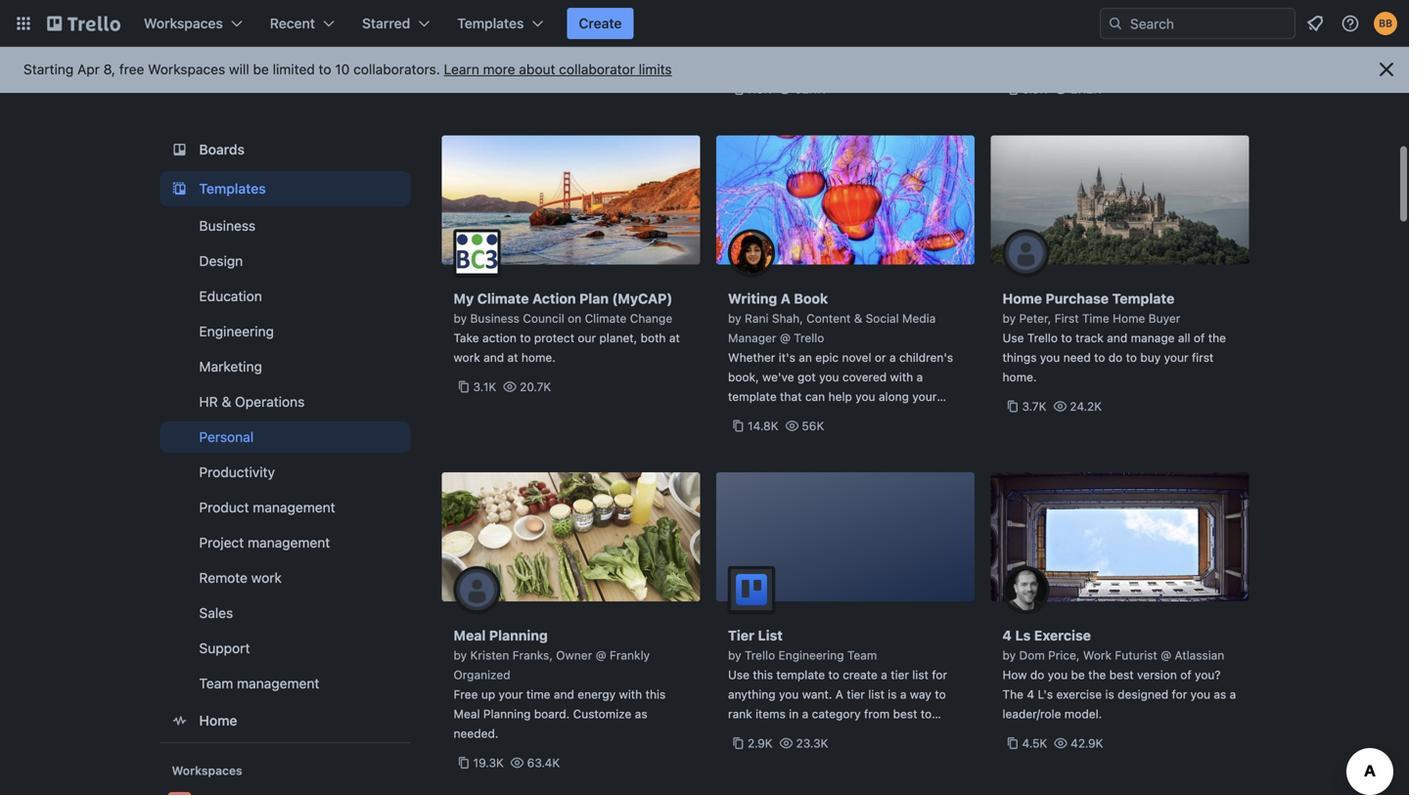 Task type: vqa. For each thing, say whether or not it's contained in the screenshot.
Sales
yes



Task type: locate. For each thing, give the bounding box(es) containing it.
0 horizontal spatial your
[[499, 688, 523, 702]]

you left need
[[1041, 351, 1061, 365]]

team up create
[[848, 649, 877, 663]]

remote work link
[[160, 563, 411, 594]]

0 vertical spatial engineering
[[199, 324, 274, 340]]

0 vertical spatial tier
[[891, 669, 910, 682]]

your right up at the left bottom of page
[[499, 688, 523, 702]]

1 vertical spatial workspaces
[[148, 61, 225, 77]]

climate down plan
[[585, 312, 627, 326]]

first
[[1192, 351, 1214, 365]]

0 horizontal spatial templates
[[199, 181, 266, 197]]

0 vertical spatial the
[[1209, 331, 1227, 345]]

1 horizontal spatial the
[[1209, 331, 1227, 345]]

list up way
[[913, 669, 929, 682]]

tier list by trello engineering team use this template to create a tier list for anything you want. a tier list is a way to rank items in a category from best to worst. this could be: best nba players, goat'd pasta dishes, and tastiest fast food joints.
[[728, 628, 948, 780]]

support
[[199, 641, 250, 657]]

business council on climate change image
[[454, 230, 501, 277]]

as right customize
[[635, 708, 648, 722]]

to left 10
[[319, 61, 331, 77]]

2 vertical spatial home
[[199, 713, 237, 729]]

1 vertical spatial management
[[248, 535, 330, 551]]

1 horizontal spatial home
[[1003, 291, 1043, 307]]

20.7k
[[520, 380, 552, 394]]

1 is from the left
[[888, 688, 897, 702]]

template inside writing a book by rani shah, content & social media manager @ trello whether it's an epic novel or a children's book, we've got you covered with a template that can help you along your literary journey.
[[728, 390, 777, 404]]

of inside "home purchase template by peter, first time home buyer use trello to track and manage all of the things you need to do  to buy your first home."
[[1194, 331, 1206, 345]]

with right energy
[[619, 688, 642, 702]]

a left way
[[901, 688, 907, 702]]

meal down free
[[454, 708, 480, 722]]

(mycap)
[[612, 291, 673, 307]]

use inside tier list by trello engineering team use this template to create a tier list for anything you want. a tier list is a way to rank items in a category from best to worst. this could be: best nba players, goat'd pasta dishes, and tastiest fast food joints.
[[728, 669, 750, 682]]

0 vertical spatial of
[[1194, 331, 1206, 345]]

by inside the meal planning by kristen franks, owner @ frankly organized free up your time and energy with this meal planning board. customize as needed.
[[454, 649, 467, 663]]

0 vertical spatial business
[[199, 218, 256, 234]]

14.8k
[[748, 420, 779, 433]]

1 vertical spatial home
[[1113, 312, 1146, 326]]

and up board.
[[554, 688, 575, 702]]

how
[[1003, 669, 1028, 682]]

0 horizontal spatial @
[[596, 649, 607, 663]]

tier right create
[[891, 669, 910, 682]]

management down support link
[[237, 676, 320, 692]]

business inside the my climate action plan (mycap) by business council on climate change take action to protect our planet, both at work and at home.
[[470, 312, 520, 326]]

tastiest
[[874, 747, 915, 761]]

work inside the my climate action plan (mycap) by business council on climate change take action to protect our planet, both at work and at home.
[[454, 351, 480, 365]]

a
[[890, 351, 896, 365], [917, 371, 923, 384], [881, 669, 888, 682], [901, 688, 907, 702], [1230, 688, 1237, 702], [802, 708, 809, 722]]

or
[[875, 351, 887, 365]]

for down version
[[1172, 688, 1188, 702]]

1 vertical spatial as
[[635, 708, 648, 722]]

team management
[[199, 676, 320, 692]]

climate right my
[[477, 291, 529, 307]]

atlassian
[[1175, 649, 1225, 663]]

pasta
[[774, 747, 804, 761]]

nba
[[875, 727, 899, 741]]

10
[[335, 61, 350, 77]]

0 vertical spatial meal
[[454, 628, 486, 644]]

2.9k
[[748, 737, 773, 751]]

marketing link
[[160, 351, 411, 383]]

both
[[641, 331, 666, 345]]

to right action
[[520, 331, 531, 345]]

you up in
[[779, 688, 799, 702]]

to left buy
[[1127, 351, 1138, 365]]

journey.
[[770, 410, 814, 423]]

and inside the meal planning by kristen franks, owner @ frankly organized free up your time and energy with this meal planning board. customize as needed.
[[554, 688, 575, 702]]

a inside 4 ls exercise by dom price, work futurist @ atlassian how do you be the best version of you? the 4 l's exercise is designed for you as a leader/role model.
[[1230, 688, 1237, 702]]

0 horizontal spatial 4
[[1003, 628, 1012, 644]]

best right be:
[[847, 727, 871, 741]]

1 horizontal spatial with
[[891, 371, 914, 384]]

remote work
[[199, 570, 282, 586]]

home for home purchase template by peter, first time home buyer use trello to track and manage all of the things you need to do  to buy your first home.
[[1003, 291, 1043, 307]]

protect
[[534, 331, 575, 345]]

team
[[848, 649, 877, 663], [199, 676, 233, 692]]

1 horizontal spatial as
[[1214, 688, 1227, 702]]

0 horizontal spatial business
[[199, 218, 256, 234]]

workspaces down workspaces popup button
[[148, 61, 225, 77]]

0 horizontal spatial home.
[[522, 351, 556, 365]]

0 vertical spatial do
[[1109, 351, 1123, 365]]

1 horizontal spatial templates
[[457, 15, 524, 31]]

& right the hr on the left
[[222, 394, 231, 410]]

tier down create
[[847, 688, 865, 702]]

19.3k
[[473, 757, 504, 771]]

of right all
[[1194, 331, 1206, 345]]

0 horizontal spatial be
[[253, 61, 269, 77]]

do down dom
[[1031, 669, 1045, 682]]

this down frankly
[[646, 688, 666, 702]]

4.5k
[[1023, 737, 1048, 751]]

is inside 4 ls exercise by dom price, work futurist @ atlassian how do you be the best version of you? the 4 l's exercise is designed for you as a leader/role model.
[[1106, 688, 1115, 702]]

a right 'or'
[[890, 351, 896, 365]]

this up anything
[[753, 669, 773, 682]]

use inside "home purchase template by peter, first time home buyer use trello to track and manage all of the things you need to do  to buy your first home."
[[1003, 331, 1025, 345]]

templates button
[[446, 8, 556, 39]]

1 vertical spatial your
[[913, 390, 937, 404]]

1 horizontal spatial is
[[1106, 688, 1115, 702]]

your down all
[[1165, 351, 1189, 365]]

&
[[854, 312, 863, 326], [222, 394, 231, 410]]

goat'd
[[728, 747, 770, 761]]

as down you?
[[1214, 688, 1227, 702]]

0 vertical spatial 4
[[1003, 628, 1012, 644]]

0 vertical spatial a
[[781, 291, 791, 307]]

to up want.
[[829, 669, 840, 682]]

1 vertical spatial at
[[508, 351, 518, 365]]

1 horizontal spatial a
[[836, 688, 844, 702]]

0 vertical spatial this
[[753, 669, 773, 682]]

templates link
[[160, 171, 411, 207]]

product
[[199, 500, 249, 516]]

1 horizontal spatial team
[[848, 649, 877, 663]]

56k
[[802, 420, 825, 433]]

this
[[766, 727, 789, 741]]

as inside 4 ls exercise by dom price, work futurist @ atlassian how do you be the best version of you? the 4 l's exercise is designed for you as a leader/role model.
[[1214, 688, 1227, 702]]

with inside the meal planning by kristen franks, owner @ frankly organized free up your time and energy with this meal planning board. customize as needed.
[[619, 688, 642, 702]]

the inside 4 ls exercise by dom price, work futurist @ atlassian how do you be the best version of you? the 4 l's exercise is designed for you as a leader/role model.
[[1089, 669, 1107, 682]]

8,
[[103, 61, 116, 77]]

1 horizontal spatial this
[[753, 669, 773, 682]]

0 vertical spatial home
[[1003, 291, 1043, 307]]

engineering inside tier list by trello engineering team use this template to create a tier list for anything you want. a tier list is a way to rank items in a category from best to worst. this could be: best nba players, goat'd pasta dishes, and tastiest fast food joints.
[[779, 649, 844, 663]]

by up organized
[[454, 649, 467, 663]]

trello down peter,
[[1028, 331, 1058, 345]]

0 horizontal spatial this
[[646, 688, 666, 702]]

need
[[1064, 351, 1091, 365]]

take
[[454, 331, 479, 345]]

way
[[910, 688, 932, 702]]

1 horizontal spatial trello
[[794, 331, 825, 345]]

be up exercise
[[1072, 669, 1086, 682]]

by inside writing a book by rani shah, content & social media manager @ trello whether it's an epic novel or a children's book, we've got you covered with a template that can help you along your literary journey.
[[728, 312, 742, 326]]

business up design
[[199, 218, 256, 234]]

by down tier
[[728, 649, 742, 663]]

with up along
[[891, 371, 914, 384]]

meal up kristen
[[454, 628, 486, 644]]

home down the template
[[1113, 312, 1146, 326]]

novel
[[843, 351, 872, 365]]

management for project management
[[248, 535, 330, 551]]

4 ls exercise by dom price, work futurist @ atlassian how do you be the best version of you? the 4 l's exercise is designed for you as a leader/role model.
[[1003, 628, 1237, 722]]

items
[[756, 708, 786, 722]]

by inside 4 ls exercise by dom price, work futurist @ atlassian how do you be the best version of you? the 4 l's exercise is designed for you as a leader/role model.
[[1003, 649, 1016, 663]]

templates
[[457, 15, 524, 31], [199, 181, 266, 197]]

0 horizontal spatial best
[[847, 727, 871, 741]]

back to home image
[[47, 8, 120, 39]]

whether
[[728, 351, 776, 365]]

boards link
[[160, 132, 411, 167]]

1 vertical spatial template
[[777, 669, 825, 682]]

63.4k
[[527, 757, 560, 771]]

work down project management
[[251, 570, 282, 586]]

0 vertical spatial management
[[253, 500, 335, 516]]

is right exercise
[[1106, 688, 1115, 702]]

business up action
[[470, 312, 520, 326]]

action
[[533, 291, 576, 307]]

0 vertical spatial for
[[932, 669, 948, 682]]

0 vertical spatial as
[[1214, 688, 1227, 702]]

a right designed
[[1230, 688, 1237, 702]]

5.8k
[[1023, 82, 1048, 96]]

1 horizontal spatial &
[[854, 312, 863, 326]]

0 vertical spatial &
[[854, 312, 863, 326]]

& left social
[[854, 312, 863, 326]]

the
[[1209, 331, 1227, 345], [1089, 669, 1107, 682]]

0 horizontal spatial work
[[251, 570, 282, 586]]

by left peter,
[[1003, 312, 1016, 326]]

0 vertical spatial workspaces
[[144, 15, 223, 31]]

trello down list
[[745, 649, 776, 663]]

will
[[229, 61, 249, 77]]

0 horizontal spatial home
[[199, 713, 237, 729]]

be
[[253, 61, 269, 77], [1072, 669, 1086, 682]]

and right the track
[[1108, 331, 1128, 345]]

sales
[[199, 606, 233, 622]]

0 horizontal spatial list
[[869, 688, 885, 702]]

shah,
[[772, 312, 804, 326]]

0 vertical spatial planning
[[489, 628, 548, 644]]

0 horizontal spatial for
[[932, 669, 948, 682]]

0 vertical spatial at
[[670, 331, 680, 345]]

trello inside tier list by trello engineering team use this template to create a tier list for anything you want. a tier list is a way to rank items in a category from best to worst. this could be: best nba players, goat'd pasta dishes, and tastiest fast food joints.
[[745, 649, 776, 663]]

management down product management 'link'
[[248, 535, 330, 551]]

4 left ls
[[1003, 628, 1012, 644]]

by left rani
[[728, 312, 742, 326]]

by down my
[[454, 312, 467, 326]]

1 vertical spatial planning
[[484, 708, 531, 722]]

this
[[753, 669, 773, 682], [646, 688, 666, 702]]

0 vertical spatial template
[[728, 390, 777, 404]]

work down 'take'
[[454, 351, 480, 365]]

1 vertical spatial for
[[1172, 688, 1188, 702]]

home.
[[522, 351, 556, 365], [1003, 371, 1037, 384]]

2 vertical spatial workspaces
[[172, 765, 242, 778]]

of left you?
[[1181, 669, 1192, 682]]

a up shah,
[[781, 291, 791, 307]]

trello up an
[[794, 331, 825, 345]]

home for home
[[199, 713, 237, 729]]

3.1k
[[473, 380, 497, 394]]

home right home icon
[[199, 713, 237, 729]]

to right way
[[935, 688, 946, 702]]

a right in
[[802, 708, 809, 722]]

1 vertical spatial the
[[1089, 669, 1107, 682]]

workspaces up free
[[144, 15, 223, 31]]

management inside 'link'
[[253, 500, 335, 516]]

list up from
[[869, 688, 885, 702]]

management
[[253, 500, 335, 516], [248, 535, 330, 551], [237, 676, 320, 692]]

1 vertical spatial team
[[199, 676, 233, 692]]

1 horizontal spatial best
[[894, 708, 918, 722]]

home. down things
[[1003, 371, 1037, 384]]

workspaces down home icon
[[172, 765, 242, 778]]

1 vertical spatial work
[[251, 570, 282, 586]]

a up 'category'
[[836, 688, 844, 702]]

joints.
[[757, 767, 790, 780]]

templates down boards
[[199, 181, 266, 197]]

of
[[1194, 331, 1206, 345], [1181, 669, 1192, 682]]

home. down protect
[[522, 351, 556, 365]]

@ right owner
[[596, 649, 607, 663]]

0 horizontal spatial team
[[199, 676, 233, 692]]

engineering up marketing
[[199, 324, 274, 340]]

meal planning by kristen franks, owner @ frankly organized free up your time and energy with this meal planning board. customize as needed.
[[454, 628, 666, 741]]

by up how
[[1003, 649, 1016, 663]]

owner
[[556, 649, 593, 663]]

best down futurist
[[1110, 669, 1134, 682]]

primary element
[[0, 0, 1410, 47]]

planning up franks,
[[489, 628, 548, 644]]

template up literary on the bottom of page
[[728, 390, 777, 404]]

0 horizontal spatial do
[[1031, 669, 1045, 682]]

1 vertical spatial do
[[1031, 669, 1045, 682]]

by inside the my climate action plan (mycap) by business council on climate change take action to protect our planet, both at work and at home.
[[454, 312, 467, 326]]

a right create
[[881, 669, 888, 682]]

collaborator
[[559, 61, 635, 77]]

2 vertical spatial management
[[237, 676, 320, 692]]

home up peter,
[[1003, 291, 1043, 307]]

hr
[[199, 394, 218, 410]]

players,
[[902, 727, 946, 741]]

at
[[670, 331, 680, 345], [508, 351, 518, 365]]

1 vertical spatial best
[[894, 708, 918, 722]]

team down support
[[199, 676, 233, 692]]

0 notifications image
[[1304, 12, 1328, 35]]

0 vertical spatial use
[[1003, 331, 1025, 345]]

2 horizontal spatial trello
[[1028, 331, 1058, 345]]

1 horizontal spatial your
[[913, 390, 937, 404]]

use up anything
[[728, 669, 750, 682]]

4 left l's
[[1027, 688, 1035, 702]]

0 horizontal spatial use
[[728, 669, 750, 682]]

1 vertical spatial business
[[470, 312, 520, 326]]

collaborators.
[[354, 61, 440, 77]]

the up first
[[1209, 331, 1227, 345]]

1 vertical spatial &
[[222, 394, 231, 410]]

a inside writing a book by rani shah, content & social media manager @ trello whether it's an epic novel or a children's book, we've got you covered with a template that can help you along your literary journey.
[[781, 291, 791, 307]]

covered
[[843, 371, 887, 384]]

trello engineering team image
[[728, 567, 775, 614]]

is up from
[[888, 688, 897, 702]]

for up players,
[[932, 669, 948, 682]]

time
[[1083, 312, 1110, 326]]

1 vertical spatial home.
[[1003, 371, 1037, 384]]

you inside "home purchase template by peter, first time home buyer use trello to track and manage all of the things you need to do  to buy your first home."
[[1041, 351, 1061, 365]]

engineering up want.
[[779, 649, 844, 663]]

planet,
[[600, 331, 638, 345]]

0 vertical spatial work
[[454, 351, 480, 365]]

1 horizontal spatial be
[[1072, 669, 1086, 682]]

1 vertical spatial engineering
[[779, 649, 844, 663]]

and down action
[[484, 351, 504, 365]]

time
[[527, 688, 551, 702]]

it's
[[779, 351, 796, 365]]

you down you?
[[1191, 688, 1211, 702]]

0 vertical spatial home.
[[522, 351, 556, 365]]

purchase
[[1046, 291, 1109, 307]]

1 horizontal spatial @
[[780, 331, 791, 345]]

@ up it's
[[780, 331, 791, 345]]

limited
[[273, 61, 315, 77]]

0 horizontal spatial is
[[888, 688, 897, 702]]

your right along
[[913, 390, 937, 404]]

1 vertical spatial be
[[1072, 669, 1086, 682]]

1 horizontal spatial do
[[1109, 351, 1123, 365]]

the down work
[[1089, 669, 1107, 682]]

for inside tier list by trello engineering team use this template to create a tier list for anything you want. a tier list is a way to rank items in a category from best to worst. this could be: best nba players, goat'd pasta dishes, and tastiest fast food joints.
[[932, 669, 948, 682]]

starred
[[362, 15, 410, 31]]

meal
[[454, 628, 486, 644], [454, 708, 480, 722]]

home link
[[160, 704, 411, 739]]

list
[[758, 628, 783, 644]]

0 vertical spatial your
[[1165, 351, 1189, 365]]

template up want.
[[777, 669, 825, 682]]

management down productivity link
[[253, 500, 335, 516]]

and right dishes,
[[850, 747, 871, 761]]

0 horizontal spatial tier
[[847, 688, 865, 702]]

work
[[454, 351, 480, 365], [251, 570, 282, 586]]

peter,
[[1020, 312, 1052, 326]]

1 vertical spatial tier
[[847, 688, 865, 702]]

0 horizontal spatial as
[[635, 708, 648, 722]]

use up things
[[1003, 331, 1025, 345]]

do left buy
[[1109, 351, 1123, 365]]

1 horizontal spatial use
[[1003, 331, 1025, 345]]

0 vertical spatial list
[[913, 669, 929, 682]]

a
[[781, 291, 791, 307], [836, 688, 844, 702]]

1 horizontal spatial home.
[[1003, 371, 1037, 384]]

management for product management
[[253, 500, 335, 516]]

tier
[[728, 628, 755, 644]]

1 horizontal spatial work
[[454, 351, 480, 365]]

1 vertical spatial this
[[646, 688, 666, 702]]

1 horizontal spatial business
[[470, 312, 520, 326]]

this inside the meal planning by kristen franks, owner @ frankly organized free up your time and energy with this meal planning board. customize as needed.
[[646, 688, 666, 702]]

is inside tier list by trello engineering team use this template to create a tier list for anything you want. a tier list is a way to rank items in a category from best to worst. this could be: best nba players, goat'd pasta dishes, and tastiest fast food joints.
[[888, 688, 897, 702]]

home image
[[168, 710, 191, 733]]

0 vertical spatial team
[[848, 649, 877, 663]]

0 vertical spatial templates
[[457, 15, 524, 31]]

by inside "home purchase template by peter, first time home buyer use trello to track and manage all of the things you need to do  to buy your first home."
[[1003, 312, 1016, 326]]

use
[[1003, 331, 1025, 345], [728, 669, 750, 682]]

at down action
[[508, 351, 518, 365]]

team inside tier list by trello engineering team use this template to create a tier list for anything you want. a tier list is a way to rank items in a category from best to worst. this could be: best nba players, goat'd pasta dishes, and tastiest fast food joints.
[[848, 649, 877, 663]]

0 vertical spatial best
[[1110, 669, 1134, 682]]

product management
[[199, 500, 335, 516]]

project management
[[199, 535, 330, 551]]

planning down up at the left bottom of page
[[484, 708, 531, 722]]

2 is from the left
[[1106, 688, 1115, 702]]

@ up version
[[1161, 649, 1172, 663]]

0 horizontal spatial trello
[[745, 649, 776, 663]]

you down price,
[[1048, 669, 1068, 682]]

0 horizontal spatial engineering
[[199, 324, 274, 340]]

at right both
[[670, 331, 680, 345]]

0 horizontal spatial &
[[222, 394, 231, 410]]



Task type: describe. For each thing, give the bounding box(es) containing it.
& inside hr & operations link
[[222, 394, 231, 410]]

learn
[[444, 61, 480, 77]]

recent button
[[258, 8, 347, 39]]

template board image
[[168, 177, 191, 201]]

version
[[1138, 669, 1178, 682]]

template inside tier list by trello engineering team use this template to create a tier list for anything you want. a tier list is a way to rank items in a category from best to worst. this could be: best nba players, goat'd pasta dishes, and tastiest fast food joints.
[[777, 669, 825, 682]]

got
[[798, 371, 816, 384]]

exercise
[[1035, 628, 1092, 644]]

work
[[1084, 649, 1112, 663]]

in
[[789, 708, 799, 722]]

& inside writing a book by rani shah, content & social media manager @ trello whether it's an epic novel or a children's book, we've got you covered with a template that can help you along your literary journey.
[[854, 312, 863, 326]]

starting
[[23, 61, 74, 77]]

workspaces inside popup button
[[144, 15, 223, 31]]

fast
[[918, 747, 939, 761]]

create
[[579, 15, 622, 31]]

your inside the meal planning by kristen franks, owner @ frankly organized free up your time and energy with this meal planning board. customize as needed.
[[499, 688, 523, 702]]

dom price, work futurist @ atlassian image
[[1003, 567, 1050, 614]]

peter, first time home buyer image
[[1003, 230, 1050, 277]]

starting apr 8, free workspaces will be limited to 10 collaborators. learn more about collaborator limits
[[23, 61, 672, 77]]

project
[[199, 535, 244, 551]]

@ inside 4 ls exercise by dom price, work futurist @ atlassian how do you be the best version of you? the 4 l's exercise is designed for you as a leader/role model.
[[1161, 649, 1172, 663]]

starred button
[[351, 8, 442, 39]]

and inside the my climate action plan (mycap) by business council on climate change take action to protect our planet, both at work and at home.
[[484, 351, 504, 365]]

bob builder (bobbuilder40) image
[[1375, 12, 1398, 35]]

we've
[[763, 371, 795, 384]]

7.8k
[[748, 82, 772, 96]]

with inside writing a book by rani shah, content & social media manager @ trello whether it's an epic novel or a children's book, we've got you covered with a template that can help you along your literary journey.
[[891, 371, 914, 384]]

things
[[1003, 351, 1037, 365]]

council
[[523, 312, 565, 326]]

children's
[[900, 351, 954, 365]]

organized
[[454, 669, 511, 682]]

rani
[[745, 312, 769, 326]]

apr
[[77, 61, 100, 77]]

@ inside writing a book by rani shah, content & social media manager @ trello whether it's an epic novel or a children's book, we've got you covered with a template that can help you along your literary journey.
[[780, 331, 791, 345]]

leader/role
[[1003, 708, 1062, 722]]

book
[[794, 291, 829, 307]]

customize
[[573, 708, 632, 722]]

support link
[[160, 633, 411, 665]]

you inside tier list by trello engineering team use this template to create a tier list for anything you want. a tier list is a way to rank items in a category from best to worst. this could be: best nba players, goat'd pasta dishes, and tastiest fast food joints.
[[779, 688, 799, 702]]

my
[[454, 291, 474, 307]]

education
[[199, 288, 262, 304]]

home. inside "home purchase template by peter, first time home buyer use trello to track and manage all of the things you need to do  to buy your first home."
[[1003, 371, 1037, 384]]

0 horizontal spatial climate
[[477, 291, 529, 307]]

@ inside the meal planning by kristen franks, owner @ frankly organized free up your time and energy with this meal planning board. customize as needed.
[[596, 649, 607, 663]]

to inside the my climate action plan (mycap) by business council on climate change take action to protect our planet, both at work and at home.
[[520, 331, 531, 345]]

by inside tier list by trello engineering team use this template to create a tier list for anything you want. a tier list is a way to rank items in a category from best to worst. this could be: best nba players, goat'd pasta dishes, and tastiest fast food joints.
[[728, 649, 742, 663]]

to down first
[[1062, 331, 1073, 345]]

0 horizontal spatial at
[[508, 351, 518, 365]]

Search field
[[1124, 9, 1295, 38]]

1 vertical spatial list
[[869, 688, 885, 702]]

productivity
[[199, 465, 275, 481]]

to up players,
[[921, 708, 932, 722]]

3.7k
[[1023, 400, 1047, 414]]

do inside 4 ls exercise by dom price, work futurist @ atlassian how do you be the best version of you? the 4 l's exercise is designed for you as a leader/role model.
[[1031, 669, 1045, 682]]

rani shah, content & social media manager @ trello image
[[728, 230, 775, 277]]

to down the track
[[1095, 351, 1106, 365]]

1 horizontal spatial tier
[[891, 669, 910, 682]]

recent
[[270, 15, 315, 31]]

you down epic
[[820, 371, 840, 384]]

design link
[[160, 246, 411, 277]]

model.
[[1065, 708, 1103, 722]]

2 meal from the top
[[454, 708, 480, 722]]

best inside 4 ls exercise by dom price, work futurist @ atlassian how do you be the best version of you? the 4 l's exercise is designed for you as a leader/role model.
[[1110, 669, 1134, 682]]

my climate action plan (mycap) by business council on climate change take action to protect our planet, both at work and at home.
[[454, 291, 680, 365]]

first
[[1055, 312, 1079, 326]]

all
[[1179, 331, 1191, 345]]

energy
[[578, 688, 616, 702]]

home. inside the my climate action plan (mycap) by business council on climate change take action to protect our planet, both at work and at home.
[[522, 351, 556, 365]]

for inside 4 ls exercise by dom price, work futurist @ atlassian how do you be the best version of you? the 4 l's exercise is designed for you as a leader/role model.
[[1172, 688, 1188, 702]]

change
[[630, 312, 673, 326]]

a inside tier list by trello engineering team use this template to create a tier list for anything you want. a tier list is a way to rank items in a category from best to worst. this could be: best nba players, goat'd pasta dishes, and tastiest fast food joints.
[[836, 688, 844, 702]]

be inside 4 ls exercise by dom price, work futurist @ atlassian how do you be the best version of you? the 4 l's exercise is designed for you as a leader/role model.
[[1072, 669, 1086, 682]]

manager
[[728, 331, 777, 345]]

kristen
[[470, 649, 509, 663]]

business inside "link"
[[199, 218, 256, 234]]

can
[[806, 390, 826, 404]]

2 vertical spatial best
[[847, 727, 871, 741]]

do inside "home purchase template by peter, first time home buyer use trello to track and manage all of the things you need to do  to buy your first home."
[[1109, 351, 1123, 365]]

23.3k
[[796, 737, 829, 751]]

search image
[[1108, 16, 1124, 31]]

business link
[[160, 210, 411, 242]]

anything
[[728, 688, 776, 702]]

you down covered
[[856, 390, 876, 404]]

food
[[728, 767, 754, 780]]

home purchase template by peter, first time home buyer use trello to track and manage all of the things you need to do  to buy your first home.
[[1003, 291, 1227, 384]]

franks,
[[513, 649, 553, 663]]

and inside "home purchase template by peter, first time home buyer use trello to track and manage all of the things you need to do  to buy your first home."
[[1108, 331, 1128, 345]]

dom
[[1020, 649, 1045, 663]]

trello inside "home purchase template by peter, first time home buyer use trello to track and manage all of the things you need to do  to buy your first home."
[[1028, 331, 1058, 345]]

you?
[[1195, 669, 1221, 682]]

l's
[[1038, 688, 1054, 702]]

the inside "home purchase template by peter, first time home buyer use trello to track and manage all of the things you need to do  to buy your first home."
[[1209, 331, 1227, 345]]

management for team management
[[237, 676, 320, 692]]

want.
[[803, 688, 833, 702]]

2 horizontal spatial home
[[1113, 312, 1146, 326]]

a down children's
[[917, 371, 923, 384]]

buy
[[1141, 351, 1161, 365]]

create
[[843, 669, 878, 682]]

that
[[780, 390, 802, 404]]

be:
[[826, 727, 844, 741]]

1 meal from the top
[[454, 628, 486, 644]]

track
[[1076, 331, 1104, 345]]

productivity link
[[160, 457, 411, 489]]

and inside tier list by trello engineering team use this template to create a tier list for anything you want. a tier list is a way to rank items in a category from best to worst. this could be: best nba players, goat'd pasta dishes, and tastiest fast food joints.
[[850, 747, 871, 761]]

42.9k
[[1071, 737, 1104, 751]]

trello inside writing a book by rani shah, content & social media manager @ trello whether it's an epic novel or a children's book, we've got you covered with a template that can help you along your literary journey.
[[794, 331, 825, 345]]

1 horizontal spatial climate
[[585, 312, 627, 326]]

of inside 4 ls exercise by dom price, work futurist @ atlassian how do you be the best version of you? the 4 l's exercise is designed for you as a leader/role model.
[[1181, 669, 1192, 682]]

could
[[792, 727, 823, 741]]

board.
[[534, 708, 570, 722]]

1 horizontal spatial at
[[670, 331, 680, 345]]

worst.
[[728, 727, 762, 741]]

price,
[[1049, 649, 1080, 663]]

template
[[1113, 291, 1175, 307]]

help
[[829, 390, 853, 404]]

1 horizontal spatial list
[[913, 669, 929, 682]]

kristen franks, owner @ frankly organized image
[[454, 567, 501, 614]]

this inside tier list by trello engineering team use this template to create a tier list for anything you want. a tier list is a way to rank items in a category from best to worst. this could be: best nba players, goat'd pasta dishes, and tastiest fast food joints.
[[753, 669, 773, 682]]

1 vertical spatial 4
[[1027, 688, 1035, 702]]

engineering link
[[160, 316, 411, 348]]

your inside "home purchase template by peter, first time home buyer use trello to track and manage all of the things you need to do  to buy your first home."
[[1165, 351, 1189, 365]]

our
[[578, 331, 596, 345]]

hr & operations
[[199, 394, 305, 410]]

content
[[807, 312, 851, 326]]

as inside the meal planning by kristen franks, owner @ frankly organized free up your time and energy with this meal planning board. customize as needed.
[[635, 708, 648, 722]]

buyer
[[1149, 312, 1181, 326]]

rank
[[728, 708, 753, 722]]

templates inside "dropdown button"
[[457, 15, 524, 31]]

your inside writing a book by rani shah, content & social media manager @ trello whether it's an epic novel or a children's book, we've got you covered with a template that can help you along your literary journey.
[[913, 390, 937, 404]]

open information menu image
[[1341, 14, 1361, 33]]

board image
[[168, 138, 191, 162]]

needed.
[[454, 727, 499, 741]]

up
[[482, 688, 496, 702]]



